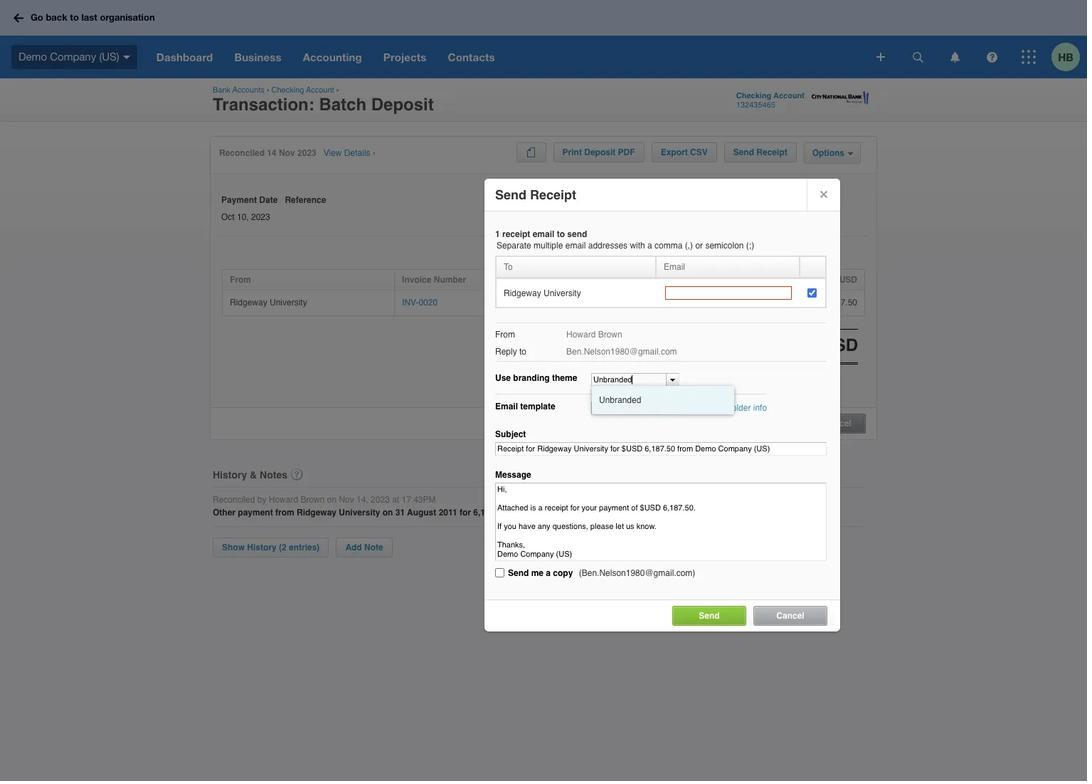 Task type: locate. For each thing, give the bounding box(es) containing it.
reconciled for reconciled 14 nov 2023 view details ›
[[219, 148, 265, 158]]

1 horizontal spatial email
[[664, 262, 686, 272]]

batch
[[319, 95, 367, 115]]

print deposit pdf link
[[554, 142, 645, 162]]

reconciled up other
[[213, 495, 255, 505]]

1 vertical spatial email
[[496, 402, 518, 412]]

date left reference
[[259, 195, 278, 205]]

oct left 10,
[[221, 212, 235, 222]]

0 vertical spatial brown
[[599, 330, 623, 340]]

payment for payment usd
[[802, 275, 838, 285]]

send receipt down 132435465
[[734, 147, 788, 157]]

use
[[496, 373, 511, 383]]

show left 'placeholder'
[[684, 403, 705, 413]]

1 vertical spatial oct
[[630, 297, 643, 307]]

1 horizontal spatial checking
[[737, 91, 772, 100]]

ridgeway
[[504, 288, 542, 298], [230, 297, 268, 307], [297, 508, 337, 518]]

0 vertical spatial date
[[259, 195, 278, 205]]

payment up 10,
[[221, 195, 257, 205]]

reconciled inside reconciled by howard brown on nov 14, 2023 at 17:43pm other payment from ridgeway university on 31 august 2011 for 6,187.50
[[213, 495, 255, 505]]

0 horizontal spatial ›
[[267, 85, 270, 95]]

to left send at top
[[557, 229, 565, 239]]

howard up from
[[269, 495, 298, 505]]

go
[[31, 12, 43, 23]]

to right reply at the left
[[520, 347, 527, 357]]

send receipt up receipt
[[496, 187, 577, 202]]

show for show placeholder info
[[684, 403, 705, 413]]

1 vertical spatial receipt
[[530, 187, 577, 202]]

unbranded
[[600, 395, 642, 405]]

1 vertical spatial from
[[496, 330, 515, 340]]

0 horizontal spatial from
[[230, 275, 251, 285]]

payment usd
[[802, 275, 858, 285]]

0 vertical spatial show
[[684, 403, 705, 413]]

university
[[544, 288, 581, 298], [270, 297, 307, 307], [339, 508, 381, 518]]

brown up ben.nelson1980@gmail.com
[[599, 330, 623, 340]]

deposit right batch
[[371, 95, 434, 115]]

1 horizontal spatial brown
[[599, 330, 623, 340]]

6,187.50
[[825, 297, 858, 307], [474, 508, 507, 518]]

14,
[[357, 495, 369, 505]]

0 horizontal spatial ridgeway
[[230, 297, 268, 307]]

0 vertical spatial email
[[664, 262, 686, 272]]

0 vertical spatial email
[[533, 229, 555, 239]]

email down send at top
[[566, 241, 586, 251]]

0 vertical spatial howard
[[567, 330, 596, 340]]

a right me
[[546, 568, 551, 578]]

0 vertical spatial a
[[648, 241, 653, 251]]

None text field
[[666, 286, 792, 300], [592, 374, 666, 386], [592, 402, 666, 414], [666, 286, 792, 300], [592, 374, 666, 386], [592, 402, 666, 414]]

2023 inside payment date oct 10, 2023
[[251, 212, 270, 222]]

› right the checking account link
[[337, 85, 339, 95]]

from
[[230, 275, 251, 285], [496, 330, 515, 340]]

date inside payment date oct 10, 2023
[[259, 195, 278, 205]]

1 receipt email to send separate multiple email addresses with a comma (,) or semicolon (;)
[[496, 229, 755, 251]]

me
[[532, 568, 544, 578]]

0 vertical spatial on
[[327, 495, 337, 505]]

0 vertical spatial to
[[70, 12, 79, 23]]

› right view
[[373, 148, 376, 158]]

organisation
[[100, 12, 155, 23]]

brown inside reconciled by howard brown on nov 14, 2023 at 17:43pm other payment from ridgeway university on 31 august 2011 for 6,187.50
[[301, 495, 325, 505]]

nov left 14,
[[339, 495, 354, 505]]

svg image
[[14, 13, 23, 22], [987, 52, 998, 62], [877, 53, 886, 61], [123, 55, 130, 59]]

10,
[[237, 212, 249, 222]]

history left &
[[213, 469, 247, 480]]

1 horizontal spatial nov
[[339, 495, 354, 505]]

brown up entries)
[[301, 495, 325, 505]]

1 vertical spatial date
[[649, 275, 667, 285]]

2023
[[298, 148, 317, 158], [251, 212, 270, 222], [655, 297, 674, 307], [371, 495, 390, 505]]

0 horizontal spatial howard
[[269, 495, 298, 505]]

oct inside payment date oct 10, 2023
[[221, 212, 235, 222]]

0 vertical spatial cancel link
[[810, 416, 866, 428]]

total
[[645, 336, 684, 356]]

2 vertical spatial to
[[520, 347, 527, 357]]

1 horizontal spatial a
[[648, 241, 653, 251]]

› right accounts
[[267, 85, 270, 95]]

show placeholder info
[[684, 403, 768, 413]]

0 horizontal spatial cancel
[[777, 611, 805, 621]]

a right with
[[648, 241, 653, 251]]

1 horizontal spatial details
[[550, 275, 578, 285]]

0 vertical spatial from
[[230, 275, 251, 285]]

6,187.50 right for
[[474, 508, 507, 518]]

ridgeway university
[[504, 288, 581, 298], [230, 297, 307, 307]]

account inside bank accounts › checking account › transaction:                batch deposit
[[306, 85, 334, 95]]

0 vertical spatial oct
[[221, 212, 235, 222]]

oct left 9,
[[630, 297, 643, 307]]

0 horizontal spatial email
[[496, 402, 518, 412]]

print
[[563, 147, 582, 157]]

nov right 14
[[279, 148, 295, 158]]

to inside hb banner
[[70, 12, 79, 23]]

0 vertical spatial receipt
[[757, 147, 788, 157]]

on left 31
[[383, 508, 393, 518]]

1 vertical spatial payment
[[802, 275, 838, 285]]

from down 10,
[[230, 275, 251, 285]]

1 horizontal spatial cancel
[[824, 418, 852, 428]]

1 vertical spatial cancel
[[777, 611, 805, 621]]

receipt up send at top
[[530, 187, 577, 202]]

0 horizontal spatial send receipt
[[496, 187, 577, 202]]

0 vertical spatial details
[[345, 148, 371, 158]]

email up multiple
[[533, 229, 555, 239]]

a inside 1 receipt email to send separate multiple email addresses with a comma (,) or semicolon (;)
[[648, 241, 653, 251]]

0 vertical spatial reconciled
[[219, 148, 265, 158]]

receipt
[[757, 147, 788, 157], [530, 187, 577, 202]]

0 horizontal spatial on
[[327, 495, 337, 505]]

0 horizontal spatial payment
[[221, 195, 257, 205]]

6,187.50 usd
[[751, 336, 859, 356]]

1 horizontal spatial ridgeway
[[297, 508, 337, 518]]

1 vertical spatial 6,187.50
[[474, 508, 507, 518]]

account up send receipt link
[[774, 91, 805, 100]]

checking inside checking account 132435465
[[737, 91, 772, 100]]

date for payment date oct 10, 2023
[[259, 195, 278, 205]]

navigation
[[146, 36, 867, 78]]

1 horizontal spatial deposit
[[585, 147, 616, 157]]

0 horizontal spatial date
[[259, 195, 278, 205]]

history & notes
[[213, 469, 288, 480]]

0 horizontal spatial 6,187.50
[[474, 508, 507, 518]]

0 vertical spatial send receipt
[[734, 147, 788, 157]]

note
[[365, 543, 384, 552]]

brown
[[599, 330, 623, 340], [301, 495, 325, 505]]

0 vertical spatial payment
[[221, 195, 257, 205]]

export csv
[[661, 147, 708, 157]]

1 horizontal spatial university
[[339, 508, 381, 518]]

from up reply at the left
[[496, 330, 515, 340]]

0 horizontal spatial deposit
[[371, 95, 434, 115]]

theme
[[553, 373, 578, 383]]

reconciled
[[219, 148, 265, 158], [213, 495, 255, 505]]

9,
[[646, 297, 653, 307]]

1 horizontal spatial show
[[684, 403, 705, 413]]

0 vertical spatial cancel
[[824, 418, 852, 428]]

placeholder
[[707, 403, 751, 413]]

1 vertical spatial on
[[383, 508, 393, 518]]

email
[[533, 229, 555, 239], [566, 241, 586, 251]]

pdf
[[618, 147, 636, 157]]

0 horizontal spatial a
[[546, 568, 551, 578]]

2 horizontal spatial ridgeway
[[504, 288, 542, 298]]

0 horizontal spatial account
[[306, 85, 334, 95]]

0 vertical spatial deposit
[[371, 95, 434, 115]]

reconciled 14 nov 2023 view details ›
[[219, 148, 376, 158]]

1 vertical spatial a
[[546, 568, 551, 578]]

1 horizontal spatial email
[[566, 241, 586, 251]]

None checkbox
[[496, 568, 505, 577]]

1 horizontal spatial ridgeway university
[[504, 288, 581, 298]]

1 vertical spatial show
[[222, 543, 245, 552]]

reconciled for reconciled by howard brown on nov 14, 2023 at 17:43pm other payment from ridgeway university on 31 august 2011 for 6,187.50
[[213, 495, 255, 505]]

1 horizontal spatial account
[[774, 91, 805, 100]]

(ben.nelson1980@gmail.com)
[[579, 568, 696, 578]]

date right due
[[649, 275, 667, 285]]

deposit
[[371, 95, 434, 115], [585, 147, 616, 157]]

show for show history (2 entries)
[[222, 543, 245, 552]]

1 vertical spatial send receipt
[[496, 187, 577, 202]]

details down multiple
[[550, 275, 578, 285]]

account inside checking account 132435465
[[774, 91, 805, 100]]

1 vertical spatial reconciled
[[213, 495, 255, 505]]

on
[[327, 495, 337, 505], [383, 508, 393, 518]]

go back to last organisation
[[31, 12, 155, 23]]

reconciled left 14
[[219, 148, 265, 158]]

payment
[[221, 195, 257, 205], [802, 275, 838, 285]]

by
[[258, 495, 267, 505]]

0 horizontal spatial checking
[[272, 85, 304, 95]]

payment left usd
[[802, 275, 838, 285]]

checking account 132435465
[[737, 91, 805, 110]]

howard up ben.nelson1980@gmail.com
[[567, 330, 596, 340]]

history left (2
[[247, 543, 277, 552]]

1 vertical spatial cancel link
[[754, 606, 828, 626]]

1 vertical spatial details
[[550, 275, 578, 285]]

hb button
[[1052, 36, 1088, 78]]

show down other
[[222, 543, 245, 552]]

email up subject
[[496, 402, 518, 412]]

details
[[345, 148, 371, 158], [550, 275, 578, 285]]

checking right accounts
[[272, 85, 304, 95]]

on left 14,
[[327, 495, 337, 505]]

2023 right 10,
[[251, 212, 270, 222]]

payment date oct 10, 2023
[[221, 195, 278, 222]]

nov
[[279, 148, 295, 158], [339, 495, 354, 505]]

email down comma
[[664, 262, 686, 272]]

cancel
[[824, 418, 852, 428], [777, 611, 805, 621]]

(;)
[[747, 241, 755, 251]]

demo company (us) button
[[0, 36, 146, 78]]

1 vertical spatial history
[[247, 543, 277, 552]]

1 horizontal spatial date
[[649, 275, 667, 285]]

0 horizontal spatial to
[[70, 12, 79, 23]]

1 horizontal spatial svg image
[[951, 52, 960, 62]]

details right view
[[345, 148, 371, 158]]

receipt down 132435465
[[757, 147, 788, 157]]

0 horizontal spatial university
[[270, 297, 307, 307]]

to left the last
[[70, 12, 79, 23]]

account up view
[[306, 85, 334, 95]]

2 horizontal spatial ›
[[373, 148, 376, 158]]

addresses
[[589, 241, 628, 251]]

None checkbox
[[808, 288, 817, 298]]

info
[[754, 403, 768, 413]]

a
[[648, 241, 653, 251], [546, 568, 551, 578]]

svg image
[[1022, 50, 1037, 64], [913, 52, 924, 62], [951, 52, 960, 62]]

6,187.50 down usd
[[825, 297, 858, 307]]

1 horizontal spatial from
[[496, 330, 515, 340]]

due
[[630, 275, 646, 285]]

deposit left pdf
[[585, 147, 616, 157]]

0 horizontal spatial oct
[[221, 212, 235, 222]]

2023 inside reconciled by howard brown on nov 14, 2023 at 17:43pm other payment from ridgeway university on 31 august 2011 for 6,187.50
[[371, 495, 390, 505]]

2023 left at
[[371, 495, 390, 505]]

1 horizontal spatial payment
[[802, 275, 838, 285]]

use branding theme
[[496, 373, 578, 383]]

multiple
[[534, 241, 563, 251]]

2 horizontal spatial to
[[557, 229, 565, 239]]

0020
[[419, 297, 438, 307]]

notes
[[260, 469, 288, 480]]

deposit inside bank accounts › checking account › transaction:                batch deposit
[[371, 95, 434, 115]]

csv
[[691, 147, 708, 157]]

1 vertical spatial howard
[[269, 495, 298, 505]]

0 horizontal spatial email
[[533, 229, 555, 239]]

show
[[684, 403, 705, 413], [222, 543, 245, 552]]

history
[[213, 469, 247, 480], [247, 543, 277, 552]]

1 horizontal spatial to
[[520, 347, 527, 357]]

0 horizontal spatial brown
[[301, 495, 325, 505]]

send receipt link
[[725, 142, 797, 162]]

1 vertical spatial nov
[[339, 495, 354, 505]]

subject
[[496, 429, 526, 439]]

(,)
[[686, 241, 694, 251]]

0 vertical spatial 6,187.50
[[825, 297, 858, 307]]

demo company (us)
[[19, 50, 119, 62]]

1 vertical spatial brown
[[301, 495, 325, 505]]

payment inside payment date oct 10, 2023
[[221, 195, 257, 205]]

0 horizontal spatial nov
[[279, 148, 295, 158]]

howard
[[567, 330, 596, 340], [269, 495, 298, 505]]

checking up send receipt link
[[737, 91, 772, 100]]

1 vertical spatial to
[[557, 229, 565, 239]]

1 horizontal spatial on
[[383, 508, 393, 518]]

to inside 1 receipt email to send separate multiple email addresses with a comma (,) or semicolon (;)
[[557, 229, 565, 239]]

2 horizontal spatial university
[[544, 288, 581, 298]]

14
[[267, 148, 277, 158]]



Task type: vqa. For each thing, say whether or not it's contained in the screenshot.
Delivery date
no



Task type: describe. For each thing, give the bounding box(es) containing it.
2011
[[439, 508, 458, 518]]

date for due date
[[649, 275, 667, 285]]

receipt
[[503, 229, 531, 239]]

transaction:
[[213, 95, 315, 115]]

svg image inside demo company (us) popup button
[[123, 55, 130, 59]]

print deposit pdf
[[563, 147, 636, 157]]

copy
[[553, 568, 573, 578]]

1 horizontal spatial send receipt
[[734, 147, 788, 157]]

august
[[407, 508, 437, 518]]

accounts
[[233, 85, 265, 95]]

with
[[630, 241, 646, 251]]

number
[[434, 275, 466, 285]]

inv-
[[402, 297, 419, 307]]

university inside reconciled by howard brown on nov 14, 2023 at 17:43pm other payment from ridgeway university on 31 august 2011 for 6,187.50
[[339, 508, 381, 518]]

semicolon
[[706, 241, 744, 251]]

export csv link
[[652, 142, 717, 162]]

2 horizontal spatial svg image
[[1022, 50, 1037, 64]]

invoice
[[402, 275, 432, 285]]

(2
[[279, 543, 287, 552]]

back
[[46, 12, 67, 23]]

(us)
[[99, 50, 119, 62]]

go back to last organisation link
[[9, 5, 163, 30]]

message
[[496, 470, 532, 480]]

receipt inside send receipt link
[[757, 147, 788, 157]]

Subject text field
[[496, 442, 827, 456]]

reference
[[285, 195, 326, 205]]

0 horizontal spatial details
[[345, 148, 371, 158]]

17:43pm
[[402, 495, 436, 505]]

0 horizontal spatial receipt
[[530, 187, 577, 202]]

invoice number
[[402, 275, 466, 285]]

0 horizontal spatial svg image
[[913, 52, 924, 62]]

due date
[[630, 275, 667, 285]]

ridgeway inside reconciled by howard brown on nov 14, 2023 at 17:43pm other payment from ridgeway university on 31 august 2011 for 6,187.50
[[297, 508, 337, 518]]

send inside 'link'
[[699, 611, 720, 621]]

send link
[[673, 606, 747, 626]]

bank accounts link
[[213, 85, 265, 95]]

svg image inside go back to last organisation link
[[14, 13, 23, 22]]

options
[[813, 148, 845, 158]]

oct 9, 2023
[[630, 297, 674, 307]]

export
[[661, 147, 688, 157]]

from
[[276, 508, 295, 518]]

ben.nelson1980@gmail.com
[[567, 347, 678, 357]]

1 horizontal spatial oct
[[630, 297, 643, 307]]

1
[[496, 229, 500, 239]]

0 horizontal spatial ridgeway university
[[230, 297, 307, 307]]

inv-0020 link
[[402, 297, 438, 307]]

last
[[82, 12, 97, 23]]

inv-0020
[[402, 297, 438, 307]]

view
[[324, 148, 342, 158]]

branding
[[514, 373, 550, 383]]

send me a copy (ben.nelson1980@gmail.com)
[[508, 568, 696, 578]]

Message text field
[[496, 483, 827, 561]]

6,187.50 inside reconciled by howard brown on nov 14, 2023 at 17:43pm other payment from ridgeway university on 31 august 2011 for 6,187.50
[[474, 508, 507, 518]]

31
[[396, 508, 405, 518]]

add note link
[[336, 538, 393, 557]]

reconciled by howard brown on nov 14, 2023 at 17:43pm other payment from ridgeway university on 31 august 2011 for 6,187.50
[[213, 495, 507, 518]]

payment
[[238, 508, 273, 518]]

show history (2 entries)
[[222, 543, 320, 552]]

2023 left view
[[298, 148, 317, 158]]

bank
[[213, 85, 231, 95]]

at
[[392, 495, 400, 505]]

email for email template
[[496, 402, 518, 412]]

checking account link
[[272, 85, 334, 95]]

demo
[[19, 50, 47, 62]]

bank accounts › checking account › transaction:                batch deposit
[[213, 85, 434, 115]]

history inside show history (2 entries) link
[[247, 543, 277, 552]]

2023 right 9,
[[655, 297, 674, 307]]

checking inside bank accounts › checking account › transaction:                batch deposit
[[272, 85, 304, 95]]

company
[[50, 50, 96, 62]]

reply
[[496, 347, 517, 357]]

template
[[521, 402, 556, 412]]

0 vertical spatial nov
[[279, 148, 295, 158]]

email template
[[496, 402, 556, 412]]

1 vertical spatial deposit
[[585, 147, 616, 157]]

1 vertical spatial email
[[566, 241, 586, 251]]

usd
[[840, 275, 858, 285]]

navigation inside hb banner
[[146, 36, 867, 78]]

other
[[213, 508, 236, 518]]

payment for payment date oct 10, 2023
[[221, 195, 257, 205]]

show history (2 entries) link
[[213, 538, 329, 557]]

nov inside reconciled by howard brown on nov 14, 2023 at 17:43pm other payment from ridgeway university on 31 august 2011 for 6,187.50
[[339, 495, 354, 505]]

view details › link
[[324, 148, 376, 159]]

1 horizontal spatial ›
[[337, 85, 339, 95]]

add note
[[346, 543, 384, 552]]

send
[[568, 229, 588, 239]]

howard brown
[[567, 330, 623, 340]]

1 horizontal spatial 6,187.50
[[825, 297, 858, 307]]

or
[[696, 241, 704, 251]]

for
[[460, 508, 471, 518]]

separate
[[497, 241, 532, 251]]

email for email
[[664, 262, 686, 272]]

0 vertical spatial history
[[213, 469, 247, 480]]

to
[[504, 262, 513, 272]]

1 horizontal spatial howard
[[567, 330, 596, 340]]

entries)
[[289, 543, 320, 552]]

show placeholder info link
[[684, 403, 768, 413]]

hb banner
[[0, 0, 1088, 78]]

comma
[[655, 241, 683, 251]]

&
[[250, 469, 257, 480]]

reply to
[[496, 347, 527, 357]]

howard inside reconciled by howard brown on nov 14, 2023 at 17:43pm other payment from ridgeway university on 31 august 2011 for 6,187.50
[[269, 495, 298, 505]]



